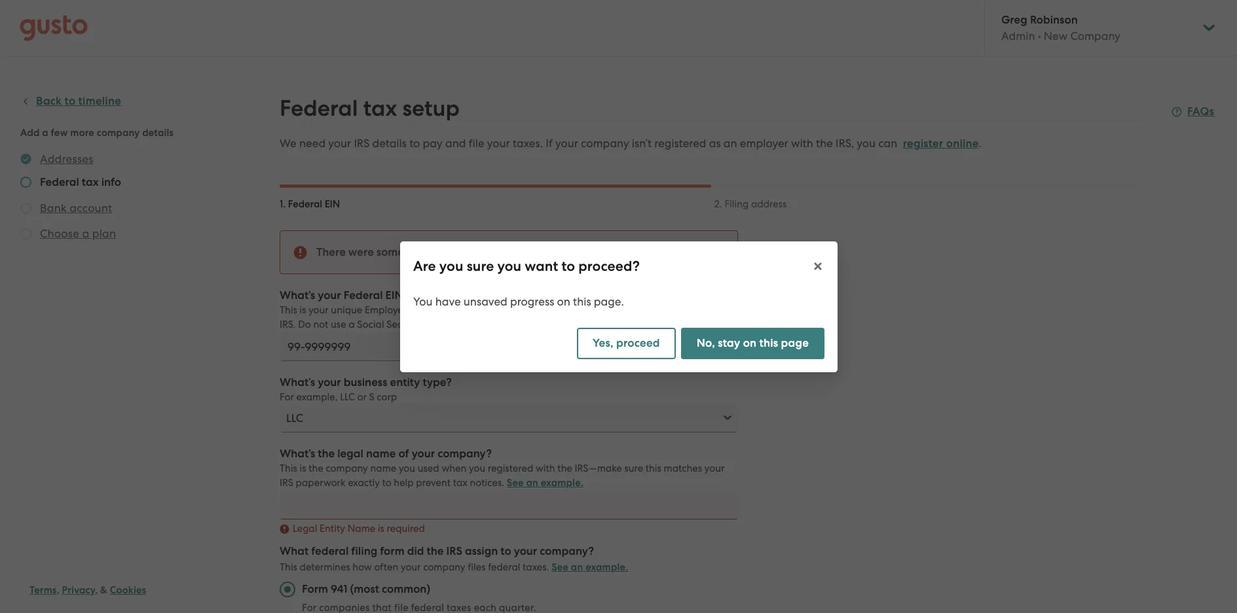 Task type: describe. For each thing, give the bounding box(es) containing it.
what
[[280, 545, 309, 559]]

yes, proceed button
[[577, 328, 676, 359]]

identification
[[409, 305, 470, 316]]

0 horizontal spatial example.
[[541, 478, 584, 489]]

&
[[100, 585, 107, 597]]

s
[[369, 392, 375, 404]]

isn't
[[632, 137, 652, 150]]

by
[[699, 305, 710, 316]]

what's for what's your federal ein?
[[280, 289, 315, 303]]

employer
[[365, 305, 407, 316]]

company? inside what federal filing form did the irs assign to your company? this determines how often your company files federal taxes. see an example.
[[540, 545, 594, 559]]

some
[[377, 246, 404, 259]]

legal entity name is required
[[293, 523, 425, 535]]

(ein)
[[512, 305, 533, 316]]

0 horizontal spatial on
[[557, 295, 570, 308]]

a
[[349, 319, 355, 331]]

filing
[[725, 199, 749, 210]]

your down did
[[401, 562, 421, 574]]

proceed?
[[578, 258, 640, 275]]

did
[[407, 545, 424, 559]]

your up the used
[[412, 447, 435, 461]]

see an example. button for what federal filing form did the irs assign to your company?
[[552, 560, 629, 576]]

federal inside what's your federal ein? this is your unique employer identification number (ein) that was assigned to your company by the irs. do not use a social security number.
[[344, 289, 383, 303]]

progress
[[510, 295, 554, 308]]

you up notices.
[[469, 463, 486, 475]]

do
[[298, 319, 311, 331]]

when
[[442, 463, 467, 475]]

and
[[446, 137, 466, 150]]

address
[[751, 199, 787, 210]]

unsaved
[[463, 295, 507, 308]]

example. inside what federal filing form did the irs assign to your company? this determines how often your company files federal taxes. see an example.
[[586, 562, 629, 574]]

is inside "this is the company name you used when you registered with the irs—make sure this matches your irs paperwork exactly to help prevent tax notices."
[[300, 463, 306, 475]]

filing address
[[725, 199, 787, 210]]

are
[[413, 258, 436, 275]]

yes, proceed
[[593, 336, 660, 350]]

1 vertical spatial with
[[440, 246, 462, 259]]

federal for federal tax setup
[[280, 95, 358, 122]]

paperwork
[[296, 478, 346, 489]]

the up the see an example.
[[558, 463, 573, 475]]

legal
[[293, 523, 317, 535]]

there
[[316, 246, 346, 259]]

see an example. button for what's the legal name of your company?
[[507, 476, 584, 491]]

entity
[[390, 376, 420, 390]]

business
[[344, 376, 388, 390]]

can
[[879, 137, 898, 150]]

file
[[469, 137, 485, 150]]

faqs
[[1188, 105, 1215, 119]]

irs inside we need your irs details to pay and file your taxes. if your company isn't registered as an employer with the irs, you can register online .
[[354, 137, 370, 150]]

.
[[979, 137, 982, 150]]

often
[[374, 562, 399, 574]]

notices.
[[470, 478, 505, 489]]

0 horizontal spatial tax
[[363, 95, 397, 122]]

legal
[[338, 447, 364, 461]]

help
[[394, 478, 414, 489]]

example,
[[296, 392, 338, 404]]

you inside we need your irs details to pay and file your taxes. if your company isn't registered as an employer with the irs, you can register online .
[[857, 137, 876, 150]]

are you sure you want to proceed? dialog
[[400, 241, 838, 372]]

company inside what federal filing form did the irs assign to your company? this determines how often your company files federal taxes. see an example.
[[423, 562, 466, 574]]

files
[[468, 562, 486, 574]]

security
[[387, 319, 423, 331]]

0 vertical spatial name
[[366, 447, 396, 461]]

number
[[472, 305, 509, 316]]

number.
[[425, 319, 464, 331]]

as
[[709, 137, 721, 150]]

register online link
[[903, 137, 979, 151]]

name inside "this is the company name you used when you registered with the irs—make sure this matches your irs paperwork exactly to help prevent tax notices."
[[370, 463, 397, 475]]

assigned
[[577, 305, 618, 316]]

your up proceed
[[632, 305, 652, 316]]

to inside what's your federal ein? this is your unique employer identification number (ein) that was assigned to your company by the irs. do not use a social security number.
[[620, 305, 629, 316]]

your right if
[[556, 137, 578, 150]]

we
[[280, 137, 297, 150]]

with inside we need your irs details to pay and file your taxes. if your company isn't registered as an employer with the irs, you can register online .
[[791, 137, 814, 150]]

yes,
[[593, 336, 613, 350]]

your right assign
[[514, 545, 537, 559]]

941
[[331, 583, 348, 597]]

the inside what federal filing form did the irs assign to your company? this determines how often your company files federal taxes. see an example.
[[427, 545, 444, 559]]

entity
[[320, 523, 345, 535]]

the inside what's your federal ein? this is your unique employer identification number (ein) that was assigned to your company by the irs. do not use a social security number.
[[712, 305, 727, 316]]

irs.
[[280, 319, 296, 331]]

common)
[[382, 583, 431, 597]]

3 what's from the top
[[280, 447, 315, 461]]

form 941 (most common)
[[302, 583, 431, 597]]

account menu element
[[985, 0, 1218, 56]]

not
[[313, 319, 328, 331]]

no,
[[697, 336, 715, 350]]

determines
[[300, 562, 350, 574]]

ein
[[325, 199, 340, 210]]

you have unsaved progress on this page.
[[413, 295, 624, 308]]

for
[[280, 392, 294, 404]]

no, stay on this page
[[697, 336, 809, 350]]

pay
[[423, 137, 443, 150]]

employer
[[740, 137, 789, 150]]

your left form.
[[465, 246, 488, 259]]

no, stay on this page button
[[681, 328, 825, 359]]

cookies button
[[110, 583, 146, 599]]

2 vertical spatial is
[[378, 523, 385, 535]]

privacy
[[62, 585, 95, 597]]

of
[[399, 447, 409, 461]]

this inside "this is the company name you used when you registered with the irs—make sure this matches your irs paperwork exactly to help prevent tax notices."
[[646, 463, 662, 475]]

home image
[[20, 15, 88, 41]]

stay
[[718, 336, 740, 350]]

used
[[418, 463, 439, 475]]

were
[[348, 246, 374, 259]]

page
[[781, 336, 809, 350]]

(most
[[350, 583, 379, 597]]



Task type: locate. For each thing, give the bounding box(es) containing it.
cookies
[[110, 585, 146, 597]]

1 horizontal spatial company?
[[540, 545, 594, 559]]

page.
[[594, 295, 624, 308]]

taxes.
[[513, 137, 543, 150], [523, 562, 549, 574]]

your right file
[[487, 137, 510, 150]]

0 vertical spatial irs
[[354, 137, 370, 150]]

1 horizontal spatial federal
[[488, 562, 520, 574]]

irs,
[[836, 137, 854, 150]]

what's inside what's your federal ein? this is your unique employer identification number (ein) that was assigned to your company by the irs. do not use a social security number.
[[280, 289, 315, 303]]

an inside we need your irs details to pay and file your taxes. if your company isn't registered as an employer with the irs, you can register online .
[[724, 137, 737, 150]]

what's the legal name of your company?
[[280, 447, 492, 461]]

what's up the for
[[280, 376, 315, 390]]

1 horizontal spatial irs
[[354, 137, 370, 150]]

sure right irs—make
[[625, 463, 643, 475]]

terms , privacy , & cookies
[[29, 585, 146, 597]]

to left help
[[382, 478, 392, 489]]

0 vertical spatial example.
[[541, 478, 584, 489]]

2 horizontal spatial this
[[759, 336, 778, 350]]

0 horizontal spatial see
[[507, 478, 524, 489]]

to left pay
[[410, 137, 420, 150]]

this is the company name you used when you registered with the irs—make sure this matches your irs paperwork exactly to help prevent tax notices.
[[280, 463, 725, 489]]

federal up "determines"
[[311, 545, 349, 559]]

your up unique
[[318, 289, 341, 303]]

matches
[[664, 463, 702, 475]]

1 vertical spatial example.
[[586, 562, 629, 574]]

what's
[[280, 289, 315, 303], [280, 376, 315, 390], [280, 447, 315, 461]]

0 vertical spatial company?
[[438, 447, 492, 461]]

0 vertical spatial federal
[[280, 95, 358, 122]]

irs—make
[[575, 463, 622, 475]]

what federal filing form did the irs assign to your company? this determines how often your company files federal taxes. see an example.
[[280, 545, 629, 574]]

0 horizontal spatial ,
[[57, 585, 59, 597]]

federal for federal ein
[[288, 199, 322, 210]]

on right 'that'
[[557, 295, 570, 308]]

with up the see an example.
[[536, 463, 555, 475]]

2 what's from the top
[[280, 376, 315, 390]]

company inside "this is the company name you used when you registered with the irs—make sure this matches your irs paperwork exactly to help prevent tax notices."
[[326, 463, 368, 475]]

1 vertical spatial federal
[[488, 562, 520, 574]]

see
[[507, 478, 524, 489], [552, 562, 569, 574]]

company down the legal
[[326, 463, 368, 475]]

that
[[536, 305, 555, 316]]

this left page
[[759, 336, 778, 350]]

errors
[[407, 246, 437, 259]]

1 this from the top
[[280, 305, 297, 316]]

example.
[[541, 478, 584, 489], [586, 562, 629, 574]]

name
[[348, 523, 376, 535]]

2 this from the top
[[280, 463, 297, 475]]

irs left paperwork in the left of the page
[[280, 478, 293, 489]]

the right by
[[712, 305, 727, 316]]

0 horizontal spatial an
[[526, 478, 539, 489]]

1 horizontal spatial ,
[[95, 585, 98, 597]]

0 vertical spatial see
[[507, 478, 524, 489]]

1 horizontal spatial example.
[[586, 562, 629, 574]]

company left by
[[654, 305, 696, 316]]

privacy link
[[62, 585, 95, 597]]

0 vertical spatial with
[[791, 137, 814, 150]]

or
[[357, 392, 367, 404]]

type?
[[423, 376, 452, 390]]

this inside "this is the company name you used when you registered with the irs—make sure this matches your irs paperwork exactly to help prevent tax notices."
[[280, 463, 297, 475]]

2 vertical spatial federal
[[344, 289, 383, 303]]

0 vertical spatial tax
[[363, 95, 397, 122]]

is
[[300, 305, 306, 316], [300, 463, 306, 475], [378, 523, 385, 535]]

to inside "this is the company name you used when you registered with the irs—make sure this matches your irs paperwork exactly to help prevent tax notices."
[[382, 478, 392, 489]]

2 horizontal spatial an
[[724, 137, 737, 150]]

0 vertical spatial is
[[300, 305, 306, 316]]

None radio
[[280, 582, 295, 598]]

what's inside what's your business entity type? for example, llc or s corp
[[280, 376, 315, 390]]

federal up unique
[[344, 289, 383, 303]]

company left "files"
[[423, 562, 466, 574]]

taxes. right "files"
[[523, 562, 549, 574]]

how
[[353, 562, 372, 574]]

your right the need
[[328, 137, 351, 150]]

filing
[[351, 545, 378, 559]]

2 vertical spatial with
[[536, 463, 555, 475]]

0 horizontal spatial this
[[573, 295, 591, 308]]

registered inside we need your irs details to pay and file your taxes. if your company isn't registered as an employer with the irs, you can register online .
[[655, 137, 707, 150]]

this left 'matches'
[[646, 463, 662, 475]]

irs left assign
[[447, 545, 462, 559]]

1 horizontal spatial with
[[536, 463, 555, 475]]

0 vertical spatial this
[[280, 305, 297, 316]]

this inside what federal filing form did the irs assign to your company? this determines how often your company files federal taxes. see an example.
[[280, 562, 297, 574]]

2 , from the left
[[95, 585, 98, 597]]

2 vertical spatial what's
[[280, 447, 315, 461]]

an inside what federal filing form did the irs assign to your company? this determines how often your company files federal taxes. see an example.
[[571, 562, 583, 574]]

1 vertical spatial company?
[[540, 545, 594, 559]]

1 vertical spatial see an example. button
[[552, 560, 629, 576]]

0 vertical spatial sure
[[467, 258, 494, 275]]

company
[[581, 137, 629, 150], [654, 305, 696, 316], [326, 463, 368, 475], [423, 562, 466, 574]]

sure
[[467, 258, 494, 275], [625, 463, 643, 475]]

0 vertical spatial this
[[573, 295, 591, 308]]

what's for what's your business entity type?
[[280, 376, 315, 390]]

registered up notices.
[[488, 463, 534, 475]]

you right 'are' at top
[[439, 258, 463, 275]]

with right errors
[[440, 246, 462, 259]]

1 vertical spatial registered
[[488, 463, 534, 475]]

sure up unsaved
[[467, 258, 494, 275]]

1 vertical spatial tax
[[453, 478, 468, 489]]

1 vertical spatial on
[[743, 336, 757, 350]]

to right assigned
[[620, 305, 629, 316]]

to right want
[[561, 258, 575, 275]]

your
[[328, 137, 351, 150], [487, 137, 510, 150], [556, 137, 578, 150], [465, 246, 488, 259], [318, 289, 341, 303], [309, 305, 329, 316], [632, 305, 652, 316], [318, 376, 341, 390], [412, 447, 435, 461], [705, 463, 725, 475], [514, 545, 537, 559], [401, 562, 421, 574]]

1 vertical spatial this
[[280, 463, 297, 475]]

1 vertical spatial federal
[[288, 199, 322, 210]]

your inside "this is the company name you used when you registered with the irs—make sure this matches your irs paperwork exactly to help prevent tax notices."
[[705, 463, 725, 475]]

federal up the need
[[280, 95, 358, 122]]

want
[[525, 258, 558, 275]]

we need your irs details to pay and file your taxes. if your company isn't registered as an employer with the irs, you can register online .
[[280, 137, 982, 151]]

to inside what federal filing form did the irs assign to your company? this determines how often your company files federal taxes. see an example.
[[501, 545, 511, 559]]

is inside what's your federal ein? this is your unique employer identification number (ein) that was assigned to your company by the irs. do not use a social security number.
[[300, 305, 306, 316]]

is up paperwork in the left of the page
[[300, 463, 306, 475]]

an
[[724, 137, 737, 150], [526, 478, 539, 489], [571, 562, 583, 574]]

sure inside dialog
[[467, 258, 494, 275]]

federal left ein
[[288, 199, 322, 210]]

What's the legal name of your company? text field
[[280, 491, 738, 520]]

name left the of at the left bottom
[[366, 447, 396, 461]]

0 horizontal spatial irs
[[280, 478, 293, 489]]

see inside what federal filing form did the irs assign to your company? this determines how often your company files federal taxes. see an example.
[[552, 562, 569, 574]]

1 vertical spatial name
[[370, 463, 397, 475]]

0 horizontal spatial with
[[440, 246, 462, 259]]

corp
[[377, 392, 397, 404]]

irs inside what federal filing form did the irs assign to your company? this determines how often your company files federal taxes. see an example.
[[447, 545, 462, 559]]

federal ein
[[288, 199, 340, 210]]

this left page.
[[573, 295, 591, 308]]

is up do
[[300, 305, 306, 316]]

0 vertical spatial registered
[[655, 137, 707, 150]]

what's up do
[[280, 289, 315, 303]]

company inside we need your irs details to pay and file your taxes. if your company isn't registered as an employer with the irs, you can register online .
[[581, 137, 629, 150]]

what's your federal ein? this is your unique employer identification number (ein) that was assigned to your company by the irs. do not use a social security number.
[[280, 289, 727, 331]]

with right employer
[[791, 137, 814, 150]]

company?
[[438, 447, 492, 461], [540, 545, 594, 559]]

registered inside "this is the company name you used when you registered with the irs—make sure this matches your irs paperwork exactly to help prevent tax notices."
[[488, 463, 534, 475]]

if
[[546, 137, 553, 150]]

form
[[380, 545, 405, 559]]

is right name on the bottom left of the page
[[378, 523, 385, 535]]

2 vertical spatial irs
[[447, 545, 462, 559]]

online
[[947, 137, 979, 151]]

2 vertical spatial this
[[646, 463, 662, 475]]

irs inside "this is the company name you used when you registered with the irs—make sure this matches your irs paperwork exactly to help prevent tax notices."
[[280, 478, 293, 489]]

to inside we need your irs details to pay and file your taxes. if your company isn't registered as an employer with the irs, you can register online .
[[410, 137, 420, 150]]

1 vertical spatial see
[[552, 562, 569, 574]]

the inside we need your irs details to pay and file your taxes. if your company isn't registered as an employer with the irs, you can register online .
[[816, 137, 833, 150]]

0 vertical spatial an
[[724, 137, 737, 150]]

1 horizontal spatial this
[[646, 463, 662, 475]]

2 vertical spatial an
[[571, 562, 583, 574]]

what's up paperwork in the left of the page
[[280, 447, 315, 461]]

the right did
[[427, 545, 444, 559]]

registered
[[655, 137, 707, 150], [488, 463, 534, 475]]

have
[[435, 295, 461, 308]]

tax inside "this is the company name you used when you registered with the irs—make sure this matches your irs paperwork exactly to help prevent tax notices."
[[453, 478, 468, 489]]

your inside what's your business entity type? for example, llc or s corp
[[318, 376, 341, 390]]

1 vertical spatial sure
[[625, 463, 643, 475]]

this inside button
[[759, 336, 778, 350]]

the up paperwork in the left of the page
[[309, 463, 323, 475]]

sure inside "this is the company name you used when you registered with the irs—make sure this matches your irs paperwork exactly to help prevent tax notices."
[[625, 463, 643, 475]]

this up paperwork in the left of the page
[[280, 463, 297, 475]]

required
[[387, 523, 425, 535]]

the
[[816, 137, 833, 150], [712, 305, 727, 316], [318, 447, 335, 461], [309, 463, 323, 475], [558, 463, 573, 475], [427, 545, 444, 559]]

,
[[57, 585, 59, 597], [95, 585, 98, 597]]

1 what's from the top
[[280, 289, 315, 303]]

terms link
[[29, 585, 57, 597]]

this inside what's your federal ein? this is your unique employer identification number (ein) that was assigned to your company by the irs. do not use a social security number.
[[280, 305, 297, 316]]

, left privacy
[[57, 585, 59, 597]]

0 vertical spatial on
[[557, 295, 570, 308]]

tax
[[363, 95, 397, 122], [453, 478, 468, 489]]

0 horizontal spatial sure
[[467, 258, 494, 275]]

1 vertical spatial is
[[300, 463, 306, 475]]

you
[[413, 295, 432, 308]]

you left want
[[497, 258, 521, 275]]

you right irs,
[[857, 137, 876, 150]]

terms
[[29, 585, 57, 597]]

What's your Federal EIN? text field
[[280, 333, 738, 362]]

your right 'matches'
[[705, 463, 725, 475]]

0 vertical spatial federal
[[311, 545, 349, 559]]

1 vertical spatial taxes.
[[523, 562, 549, 574]]

this down "what"
[[280, 562, 297, 574]]

your up not
[[309, 305, 329, 316]]

federal right "files"
[[488, 562, 520, 574]]

0 horizontal spatial company?
[[438, 447, 492, 461]]

1 vertical spatial irs
[[280, 478, 293, 489]]

2 horizontal spatial irs
[[447, 545, 462, 559]]

to
[[410, 137, 420, 150], [561, 258, 575, 275], [620, 305, 629, 316], [382, 478, 392, 489], [501, 545, 511, 559]]

1 vertical spatial an
[[526, 478, 539, 489]]

with
[[791, 137, 814, 150], [440, 246, 462, 259], [536, 463, 555, 475]]

tax up the details
[[363, 95, 397, 122]]

you up help
[[399, 463, 415, 475]]

register
[[903, 137, 944, 151]]

1 vertical spatial this
[[759, 336, 778, 350]]

on right stay
[[743, 336, 757, 350]]

company inside what's your federal ein? this is your unique employer identification number (ein) that was assigned to your company by the irs. do not use a social security number.
[[654, 305, 696, 316]]

form
[[302, 583, 328, 597]]

1 horizontal spatial registered
[[655, 137, 707, 150]]

company left isn't at the right top of page
[[581, 137, 629, 150]]

llc
[[340, 392, 355, 404]]

1 , from the left
[[57, 585, 59, 597]]

to inside dialog
[[561, 258, 575, 275]]

setup
[[403, 95, 460, 122]]

0 horizontal spatial federal
[[311, 545, 349, 559]]

1 horizontal spatial sure
[[625, 463, 643, 475]]

social
[[357, 319, 384, 331]]

taxes. left if
[[513, 137, 543, 150]]

this up 'irs.'
[[280, 305, 297, 316]]

was
[[557, 305, 575, 316]]

0 horizontal spatial registered
[[488, 463, 534, 475]]

the left the legal
[[318, 447, 335, 461]]

2 horizontal spatial with
[[791, 137, 814, 150]]

the left irs,
[[816, 137, 833, 150]]

0 vertical spatial taxes.
[[513, 137, 543, 150]]

what's your business entity type? for example, llc or s corp
[[280, 376, 452, 404]]

taxes. inside we need your irs details to pay and file your taxes. if your company isn't registered as an employer with the irs, you can register online .
[[513, 137, 543, 150]]

to right assign
[[501, 545, 511, 559]]

registered left as
[[655, 137, 707, 150]]

0 vertical spatial what's
[[280, 289, 315, 303]]

name down what's the legal name of your company?
[[370, 463, 397, 475]]

irs
[[354, 137, 370, 150], [280, 478, 293, 489], [447, 545, 462, 559]]

, left & in the bottom of the page
[[95, 585, 98, 597]]

this
[[280, 305, 297, 316], [280, 463, 297, 475], [280, 562, 297, 574]]

form.
[[491, 246, 518, 259]]

1 horizontal spatial an
[[571, 562, 583, 574]]

1 horizontal spatial tax
[[453, 478, 468, 489]]

you
[[857, 137, 876, 150], [439, 258, 463, 275], [497, 258, 521, 275], [399, 463, 415, 475], [469, 463, 486, 475]]

tax down when
[[453, 478, 468, 489]]

federal
[[280, 95, 358, 122], [288, 199, 322, 210], [344, 289, 383, 303]]

need
[[299, 137, 326, 150]]

are you sure you want to proceed?
[[413, 258, 640, 275]]

your up example,
[[318, 376, 341, 390]]

irs left the details
[[354, 137, 370, 150]]

1 vertical spatial what's
[[280, 376, 315, 390]]

on inside button
[[743, 336, 757, 350]]

2 vertical spatial this
[[280, 562, 297, 574]]

0 vertical spatial see an example. button
[[507, 476, 584, 491]]

unique
[[331, 305, 362, 316]]

see an example. button
[[507, 476, 584, 491], [552, 560, 629, 576]]

prevent
[[416, 478, 451, 489]]

1 horizontal spatial see
[[552, 562, 569, 574]]

taxes. inside what federal filing form did the irs assign to your company? this determines how often your company files federal taxes. see an example.
[[523, 562, 549, 574]]

1 horizontal spatial on
[[743, 336, 757, 350]]

3 this from the top
[[280, 562, 297, 574]]

faqs button
[[1172, 104, 1215, 120]]

with inside "this is the company name you used when you registered with the irs—make sure this matches your irs paperwork exactly to help prevent tax notices."
[[536, 463, 555, 475]]



Task type: vqa. For each thing, say whether or not it's contained in the screenshot.
the top company?
yes



